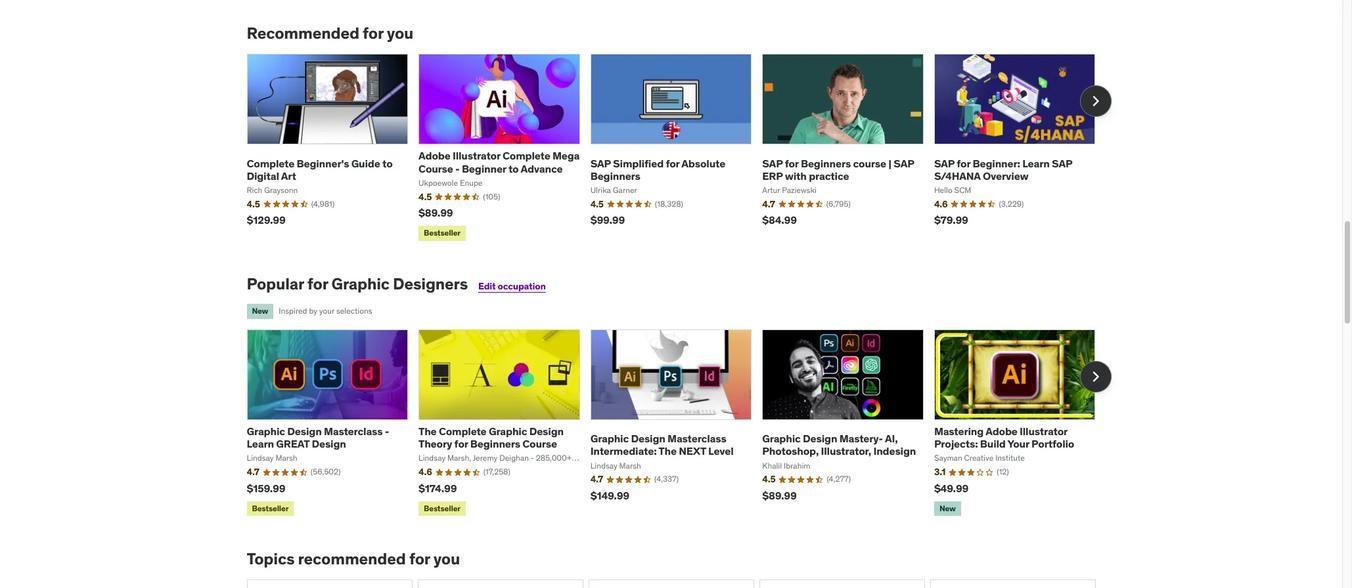 Task type: describe. For each thing, give the bounding box(es) containing it.
mastering
[[934, 425, 984, 438]]

beginners inside the complete graphic design theory for beginners course
[[470, 438, 520, 451]]

popular
[[247, 274, 304, 294]]

ai,
[[885, 432, 898, 446]]

- inside the graphic design masterclass - learn great design
[[385, 425, 389, 438]]

adobe illustrator complete mega course - beginner to advance link
[[419, 149, 580, 175]]

practice
[[809, 169, 849, 182]]

intermediate:
[[590, 445, 657, 458]]

course
[[853, 157, 886, 170]]

digital
[[247, 169, 279, 182]]

advance
[[521, 162, 563, 175]]

by
[[309, 306, 317, 316]]

erp
[[762, 169, 783, 182]]

popular for graphic designers
[[247, 274, 468, 294]]

for inside sap simplified for absolute beginners
[[666, 157, 680, 170]]

sap for beginners course | sap erp with practice
[[762, 157, 914, 182]]

theory
[[419, 438, 452, 451]]

the inside graphic design masterclass intermediate: the next level
[[659, 445, 677, 458]]

recommended for you
[[247, 23, 413, 44]]

your
[[1007, 438, 1029, 451]]

portfolio
[[1031, 438, 1074, 451]]

photoshop,
[[762, 445, 819, 458]]

recommended
[[247, 23, 359, 44]]

the complete graphic design theory for beginners course link
[[419, 425, 564, 451]]

inspired
[[279, 306, 307, 316]]

overview
[[983, 169, 1028, 182]]

illustrator,
[[821, 445, 871, 458]]

inspired by your selections
[[279, 306, 372, 316]]

beginner
[[462, 162, 506, 175]]

edit
[[478, 280, 496, 292]]

art
[[281, 169, 296, 182]]

beginners inside sap for beginners course | sap erp with practice
[[801, 157, 851, 170]]

course inside adobe illustrator complete mega course - beginner to advance
[[419, 162, 453, 175]]

1 vertical spatial you
[[433, 549, 460, 570]]

guide
[[351, 157, 380, 170]]

complete beginner's guide to digital art link
[[247, 157, 393, 182]]

to inside adobe illustrator complete mega course - beginner to advance
[[508, 162, 519, 175]]

graphic design mastery- ai, photoshop, illustrator, indesign
[[762, 432, 916, 458]]

adobe illustrator complete mega course - beginner to advance
[[419, 149, 580, 175]]

for inside sap for beginners course | sap erp with practice
[[785, 157, 799, 170]]

|
[[888, 157, 891, 170]]

graphic design masterclass - learn great design
[[247, 425, 389, 451]]

new
[[252, 306, 268, 316]]

sap for beginner: learn sap s/4hana overview link
[[934, 157, 1072, 182]]

level
[[708, 445, 734, 458]]

design for graphic design masterclass intermediate: the next level
[[631, 432, 665, 446]]

design inside the complete graphic design theory for beginners course
[[529, 425, 564, 438]]

s/4hana
[[934, 169, 981, 182]]

projects:
[[934, 438, 978, 451]]

illustrator inside adobe illustrator complete mega course - beginner to advance
[[453, 149, 500, 162]]

mega
[[553, 149, 580, 162]]

0 horizontal spatial you
[[387, 23, 413, 44]]

build
[[980, 438, 1006, 451]]

graphic design mastery- ai, photoshop, illustrator, indesign link
[[762, 432, 916, 458]]



Task type: vqa. For each thing, say whether or not it's contained in the screenshot.
Graphic inside graphic design mastery- ai, photoshop, illustrator, indesign
yes



Task type: locate. For each thing, give the bounding box(es) containing it.
learn inside sap for beginner: learn sap s/4hana overview
[[1022, 157, 1050, 170]]

adobe inside adobe illustrator complete mega course - beginner to advance
[[419, 149, 450, 162]]

beginners inside sap simplified for absolute beginners
[[590, 169, 640, 182]]

for
[[363, 23, 383, 44], [666, 157, 680, 170], [785, 157, 799, 170], [957, 157, 970, 170], [307, 274, 328, 294], [454, 438, 468, 451], [409, 549, 430, 570]]

absolute
[[681, 157, 725, 170]]

sap right | at top right
[[894, 157, 914, 170]]

1 vertical spatial illustrator
[[1020, 425, 1067, 438]]

-
[[455, 162, 460, 175], [385, 425, 389, 438]]

1 vertical spatial learn
[[247, 438, 274, 451]]

2 horizontal spatial beginners
[[801, 157, 851, 170]]

design for graphic design masterclass - learn great design
[[287, 425, 322, 438]]

1 horizontal spatial complete
[[439, 425, 487, 438]]

1 horizontal spatial you
[[433, 549, 460, 570]]

masterclass inside the graphic design masterclass - learn great design
[[324, 425, 383, 438]]

0 vertical spatial you
[[387, 23, 413, 44]]

for inside the complete graphic design theory for beginners course
[[454, 438, 468, 451]]

course
[[419, 162, 453, 175], [523, 438, 557, 451]]

0 horizontal spatial -
[[385, 425, 389, 438]]

illustrator
[[453, 149, 500, 162], [1020, 425, 1067, 438]]

sap right overview
[[1052, 157, 1072, 170]]

the inside the complete graphic design theory for beginners course
[[419, 425, 437, 438]]

next
[[679, 445, 706, 458]]

to
[[382, 157, 393, 170], [508, 162, 519, 175]]

indesign
[[873, 445, 916, 458]]

graphic for graphic design masterclass intermediate: the next level
[[590, 432, 629, 446]]

adobe inside mastering adobe illustrator projects: build your portfolio
[[986, 425, 1017, 438]]

0 horizontal spatial beginners
[[470, 438, 520, 451]]

2 carousel element from the top
[[247, 330, 1111, 519]]

1 horizontal spatial learn
[[1022, 157, 1050, 170]]

design
[[287, 425, 322, 438], [529, 425, 564, 438], [631, 432, 665, 446], [803, 432, 837, 446], [312, 438, 346, 451]]

beginner's
[[297, 157, 349, 170]]

sap simplified for absolute beginners
[[590, 157, 725, 182]]

0 vertical spatial the
[[419, 425, 437, 438]]

- left theory
[[385, 425, 389, 438]]

graphic inside graphic design masterclass intermediate: the next level
[[590, 432, 629, 446]]

adobe right mastering
[[986, 425, 1017, 438]]

0 horizontal spatial masterclass
[[324, 425, 383, 438]]

0 vertical spatial adobe
[[419, 149, 450, 162]]

learn
[[1022, 157, 1050, 170], [247, 438, 274, 451]]

1 vertical spatial the
[[659, 445, 677, 458]]

carousel element
[[247, 54, 1111, 244], [247, 330, 1111, 519]]

beginner:
[[973, 157, 1020, 170]]

adobe left beginner
[[419, 149, 450, 162]]

learn inside the graphic design masterclass - learn great design
[[247, 438, 274, 451]]

complete inside adobe illustrator complete mega course - beginner to advance
[[503, 149, 550, 162]]

3 sap from the left
[[894, 157, 914, 170]]

- left beginner
[[455, 162, 460, 175]]

graphic for graphic design mastery- ai, photoshop, illustrator, indesign
[[762, 432, 801, 446]]

sap right 'mega'
[[590, 157, 611, 170]]

mastering adobe illustrator projects: build your portfolio link
[[934, 425, 1074, 451]]

mastering adobe illustrator projects: build your portfolio
[[934, 425, 1074, 451]]

design for graphic design mastery- ai, photoshop, illustrator, indesign
[[803, 432, 837, 446]]

0 vertical spatial learn
[[1022, 157, 1050, 170]]

1 horizontal spatial course
[[523, 438, 557, 451]]

edit occupation button
[[478, 280, 546, 292]]

1 horizontal spatial masterclass
[[668, 432, 726, 446]]

4 sap from the left
[[934, 157, 955, 170]]

the
[[419, 425, 437, 438], [659, 445, 677, 458]]

next image
[[1085, 367, 1106, 388]]

sap for sap simplified for absolute beginners
[[590, 157, 611, 170]]

adobe
[[419, 149, 450, 162], [986, 425, 1017, 438]]

sap for sap for beginner: learn sap s/4hana overview
[[934, 157, 955, 170]]

your
[[319, 306, 334, 316]]

1 carousel element from the top
[[247, 54, 1111, 244]]

topics
[[247, 549, 295, 570]]

complete
[[503, 149, 550, 162], [247, 157, 294, 170], [439, 425, 487, 438]]

sap for beginner: learn sap s/4hana overview
[[934, 157, 1072, 182]]

learn right the beginner:
[[1022, 157, 1050, 170]]

design inside graphic design mastery- ai, photoshop, illustrator, indesign
[[803, 432, 837, 446]]

- inside adobe illustrator complete mega course - beginner to advance
[[455, 162, 460, 175]]

1 vertical spatial carousel element
[[247, 330, 1111, 519]]

sap left with
[[762, 157, 783, 170]]

to left advance
[[508, 162, 519, 175]]

1 horizontal spatial -
[[455, 162, 460, 175]]

sap inside sap simplified for absolute beginners
[[590, 157, 611, 170]]

1 vertical spatial -
[[385, 425, 389, 438]]

0 horizontal spatial illustrator
[[453, 149, 500, 162]]

recommended
[[298, 549, 406, 570]]

learn left the "great"
[[247, 438, 274, 451]]

beginners
[[801, 157, 851, 170], [590, 169, 640, 182], [470, 438, 520, 451]]

5 sap from the left
[[1052, 157, 1072, 170]]

2 sap from the left
[[762, 157, 783, 170]]

sap for sap for beginners course | sap erp with practice
[[762, 157, 783, 170]]

complete beginner's guide to digital art
[[247, 157, 393, 182]]

edit occupation
[[478, 280, 546, 292]]

0 vertical spatial illustrator
[[453, 149, 500, 162]]

to right the guide
[[382, 157, 393, 170]]

sap for beginners course | sap erp with practice link
[[762, 157, 914, 182]]

mastery-
[[839, 432, 883, 446]]

sap simplified for absolute beginners link
[[590, 157, 725, 182]]

0 horizontal spatial the
[[419, 425, 437, 438]]

with
[[785, 169, 807, 182]]

carousel element containing adobe illustrator complete mega course - beginner to advance
[[247, 54, 1111, 244]]

graphic inside graphic design mastery- ai, photoshop, illustrator, indesign
[[762, 432, 801, 446]]

next image
[[1085, 91, 1106, 112]]

graphic inside the graphic design masterclass - learn great design
[[247, 425, 285, 438]]

0 horizontal spatial complete
[[247, 157, 294, 170]]

selections
[[336, 306, 372, 316]]

graphic inside the complete graphic design theory for beginners course
[[489, 425, 527, 438]]

for inside sap for beginner: learn sap s/4hana overview
[[957, 157, 970, 170]]

sap left the beginner:
[[934, 157, 955, 170]]

0 horizontal spatial adobe
[[419, 149, 450, 162]]

sap
[[590, 157, 611, 170], [762, 157, 783, 170], [894, 157, 914, 170], [934, 157, 955, 170], [1052, 157, 1072, 170]]

1 vertical spatial adobe
[[986, 425, 1017, 438]]

0 horizontal spatial course
[[419, 162, 453, 175]]

complete inside complete beginner's guide to digital art
[[247, 157, 294, 170]]

course inside the complete graphic design theory for beginners course
[[523, 438, 557, 451]]

the complete graphic design theory for beginners course
[[419, 425, 564, 451]]

graphic design masterclass intermediate: the next level link
[[590, 432, 734, 458]]

carousel element containing graphic design masterclass - learn great design
[[247, 330, 1111, 519]]

1 sap from the left
[[590, 157, 611, 170]]

1 vertical spatial course
[[523, 438, 557, 451]]

masterclass inside graphic design masterclass intermediate: the next level
[[668, 432, 726, 446]]

graphic
[[331, 274, 390, 294], [247, 425, 285, 438], [489, 425, 527, 438], [590, 432, 629, 446], [762, 432, 801, 446]]

masterclass
[[324, 425, 383, 438], [668, 432, 726, 446]]

2 horizontal spatial complete
[[503, 149, 550, 162]]

0 vertical spatial course
[[419, 162, 453, 175]]

occupation
[[498, 280, 546, 292]]

graphic design masterclass intermediate: the next level
[[590, 432, 734, 458]]

you
[[387, 23, 413, 44], [433, 549, 460, 570]]

graphic design masterclass - learn great design link
[[247, 425, 389, 451]]

great
[[276, 438, 309, 451]]

designers
[[393, 274, 468, 294]]

to inside complete beginner's guide to digital art
[[382, 157, 393, 170]]

masterclass for design
[[324, 425, 383, 438]]

complete inside the complete graphic design theory for beginners course
[[439, 425, 487, 438]]

design inside graphic design masterclass intermediate: the next level
[[631, 432, 665, 446]]

topics recommended for you
[[247, 549, 460, 570]]

1 horizontal spatial to
[[508, 162, 519, 175]]

masterclass for level
[[668, 432, 726, 446]]

0 horizontal spatial learn
[[247, 438, 274, 451]]

1 horizontal spatial illustrator
[[1020, 425, 1067, 438]]

1 horizontal spatial the
[[659, 445, 677, 458]]

simplified
[[613, 157, 664, 170]]

0 horizontal spatial to
[[382, 157, 393, 170]]

illustrator inside mastering adobe illustrator projects: build your portfolio
[[1020, 425, 1067, 438]]

1 horizontal spatial beginners
[[590, 169, 640, 182]]

0 vertical spatial -
[[455, 162, 460, 175]]

graphic for graphic design masterclass - learn great design
[[247, 425, 285, 438]]

1 horizontal spatial adobe
[[986, 425, 1017, 438]]

0 vertical spatial carousel element
[[247, 54, 1111, 244]]



